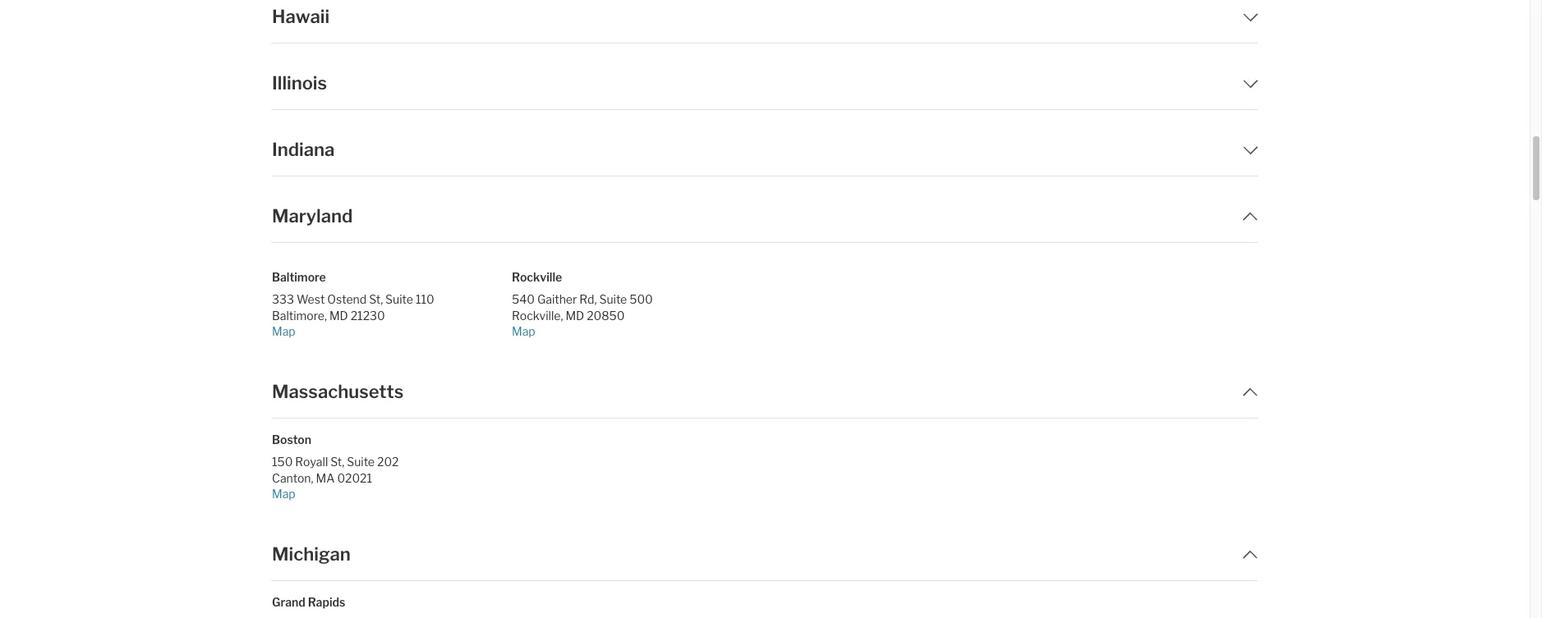 Task type: locate. For each thing, give the bounding box(es) containing it.
md
[[329, 309, 348, 322], [566, 309, 584, 322]]

md inside 540 gaither rd, suite 500 rockville, md 20850 map
[[566, 309, 584, 322]]

west
[[297, 293, 325, 307]]

0 horizontal spatial suite
[[347, 455, 375, 469]]

0 vertical spatial st,
[[369, 293, 383, 307]]

md down rd,
[[566, 309, 584, 322]]

1 horizontal spatial suite
[[385, 293, 413, 307]]

333
[[272, 293, 294, 307]]

540 gaither rd, suite 500 rockville, md 20850 map
[[512, 293, 653, 338]]

rapids
[[308, 596, 345, 610]]

2 horizontal spatial suite
[[599, 293, 627, 307]]

map inside 150 royall st, suite 202 canton, ma 02021 map
[[272, 487, 296, 501]]

1 md from the left
[[329, 309, 348, 322]]

suite inside 150 royall st, suite 202 canton, ma 02021 map
[[347, 455, 375, 469]]

indiana
[[272, 139, 335, 160]]

suite
[[385, 293, 413, 307], [599, 293, 627, 307], [347, 455, 375, 469]]

1 horizontal spatial st,
[[369, 293, 383, 307]]

map link down 20850
[[512, 324, 739, 339]]

map link down 21230
[[272, 324, 499, 339]]

grand rapids
[[272, 596, 345, 610]]

suite inside 333 west ostend st, suite 110 baltimore, md 21230 map
[[385, 293, 413, 307]]

michigan
[[272, 544, 351, 565]]

map
[[272, 324, 296, 338], [512, 324, 535, 338], [272, 487, 296, 501]]

map down rockville,
[[512, 324, 535, 338]]

1 vertical spatial st,
[[330, 455, 344, 469]]

150
[[272, 455, 293, 469]]

2 md from the left
[[566, 309, 584, 322]]

map for massachusetts
[[272, 487, 296, 501]]

suite up 02021
[[347, 455, 375, 469]]

map down canton,
[[272, 487, 296, 501]]

royall
[[295, 455, 328, 469]]

map link
[[272, 324, 499, 339], [512, 324, 739, 339], [272, 486, 499, 502]]

21230
[[351, 309, 385, 322]]

suite inside 540 gaither rd, suite 500 rockville, md 20850 map
[[599, 293, 627, 307]]

st, inside 333 west ostend st, suite 110 baltimore, md 21230 map
[[369, 293, 383, 307]]

1 horizontal spatial md
[[566, 309, 584, 322]]

st, up 21230
[[369, 293, 383, 307]]

rockville
[[512, 270, 562, 284]]

st, up ma
[[330, 455, 344, 469]]

canton,
[[272, 471, 313, 485]]

map link down 202
[[272, 486, 499, 502]]

baltimore,
[[272, 309, 327, 322]]

map inside 540 gaither rd, suite 500 rockville, md 20850 map
[[512, 324, 535, 338]]

boston
[[272, 433, 311, 447]]

st,
[[369, 293, 383, 307], [330, 455, 344, 469]]

suite left 110
[[385, 293, 413, 307]]

maryland
[[272, 205, 353, 227]]

0 horizontal spatial md
[[329, 309, 348, 322]]

map down baltimore,
[[272, 324, 296, 338]]

illinois
[[272, 72, 327, 94]]

massachusetts
[[272, 381, 404, 403]]

md down ostend
[[329, 309, 348, 322]]

0 horizontal spatial st,
[[330, 455, 344, 469]]

suite up 20850
[[599, 293, 627, 307]]



Task type: vqa. For each thing, say whether or not it's contained in the screenshot.
MLS
no



Task type: describe. For each thing, give the bounding box(es) containing it.
suite for massachusetts
[[347, 455, 375, 469]]

md inside 333 west ostend st, suite 110 baltimore, md 21230 map
[[329, 309, 348, 322]]

02021
[[337, 471, 372, 485]]

540
[[512, 293, 535, 307]]

baltimore
[[272, 270, 326, 284]]

ma
[[316, 471, 335, 485]]

map link for baltimore
[[512, 324, 739, 339]]

suite for baltimore
[[599, 293, 627, 307]]

map link for massachusetts
[[272, 486, 499, 502]]

500
[[630, 293, 653, 307]]

333 west ostend st, suite 110 baltimore, md 21230 map
[[272, 293, 434, 338]]

map inside 333 west ostend st, suite 110 baltimore, md 21230 map
[[272, 324, 296, 338]]

rockville,
[[512, 309, 563, 322]]

st, inside 150 royall st, suite 202 canton, ma 02021 map
[[330, 455, 344, 469]]

110
[[416, 293, 434, 307]]

hawaii
[[272, 6, 330, 27]]

20850
[[587, 309, 625, 322]]

gaither
[[537, 293, 577, 307]]

ostend
[[327, 293, 367, 307]]

grand
[[272, 596, 305, 610]]

202
[[377, 455, 399, 469]]

map for baltimore
[[512, 324, 535, 338]]

150 royall st, suite 202 canton, ma 02021 map
[[272, 455, 399, 501]]

rd,
[[580, 293, 597, 307]]



